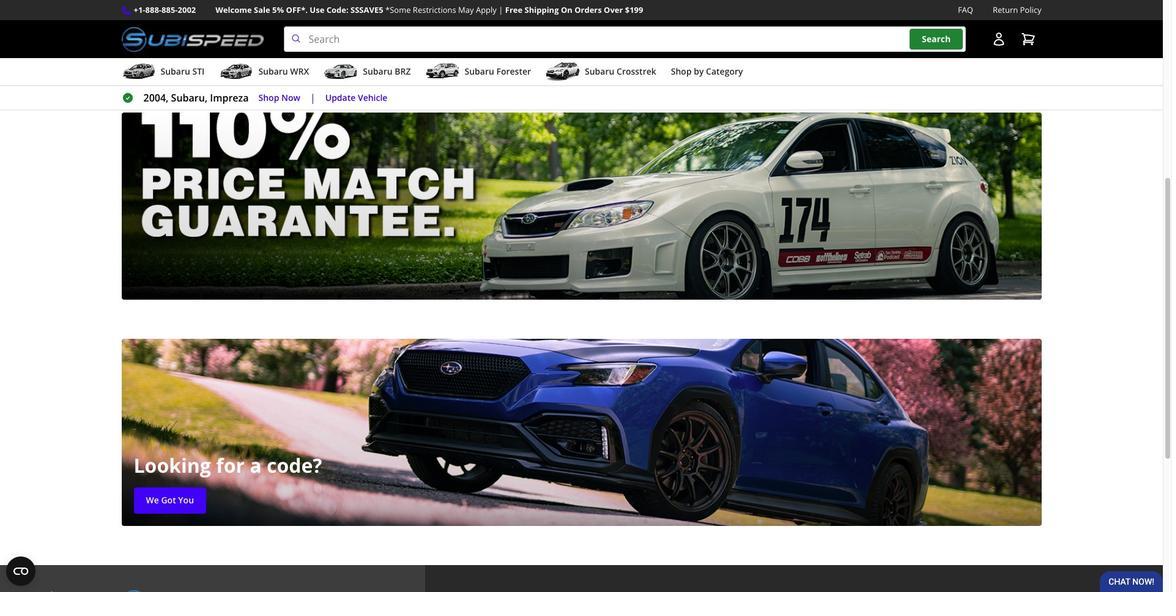 Task type: describe. For each thing, give the bounding box(es) containing it.
free
[[505, 4, 523, 15]]

*some
[[385, 4, 411, 15]]

shop now
[[258, 92, 300, 103]]

looking
[[134, 452, 211, 479]]

welcome sale 5% off*. use code: sssave5
[[215, 4, 383, 15]]

subaru brz button
[[324, 61, 411, 85]]

sti
[[192, 66, 205, 77]]

subaru sti
[[161, 66, 205, 77]]

2002
[[178, 4, 196, 15]]

you
[[178, 495, 194, 506]]

code?
[[267, 452, 322, 479]]

+1-
[[134, 4, 145, 15]]

2 subispeed logo image from the top
[[121, 590, 264, 592]]

policy
[[1020, 4, 1041, 15]]

we
[[146, 495, 159, 506]]

open widget image
[[6, 557, 35, 586]]

1 subispeed logo image from the top
[[121, 26, 264, 52]]

orders
[[575, 4, 602, 15]]

we got you link
[[134, 488, 206, 514]]

shop by category
[[671, 66, 743, 77]]

shop for shop by category
[[671, 66, 692, 77]]

shop the sale
[[146, 42, 203, 53]]

1 vertical spatial |
[[310, 91, 315, 105]]

vehicle
[[358, 92, 387, 103]]

sale ends 1/31
[[134, 6, 200, 19]]

0 vertical spatial |
[[499, 4, 503, 15]]

ends
[[155, 6, 177, 19]]

2 horizontal spatial sale
[[254, 4, 270, 15]]

code:
[[326, 4, 348, 15]]

subaru,
[[171, 91, 208, 105]]

now
[[281, 92, 300, 103]]

subaru for subaru wrx
[[258, 66, 288, 77]]

2004, subaru, impreza
[[143, 91, 249, 105]]

restrictions
[[413, 4, 456, 15]]

update
[[325, 92, 356, 103]]

return policy
[[993, 4, 1041, 15]]

search
[[922, 33, 951, 45]]

subaru for subaru sti
[[161, 66, 190, 77]]

888-
[[145, 4, 162, 15]]

1/31
[[180, 6, 200, 19]]

on
[[561, 4, 572, 15]]

885-
[[162, 4, 178, 15]]

5%
[[272, 4, 284, 15]]

shop for shop now
[[258, 92, 279, 103]]



Task type: locate. For each thing, give the bounding box(es) containing it.
sssave5
[[351, 4, 383, 15]]

shop left the
[[146, 42, 167, 53]]

subaru for subaru forester
[[465, 66, 494, 77]]

search input field
[[284, 26, 966, 52]]

subaru forester
[[465, 66, 531, 77]]

0 horizontal spatial sale
[[134, 6, 152, 19]]

+1-888-885-2002
[[134, 4, 196, 15]]

a subaru wrx thumbnail image image
[[219, 62, 253, 81]]

2 horizontal spatial shop
[[671, 66, 692, 77]]

shop inside dropdown button
[[671, 66, 692, 77]]

the
[[169, 42, 184, 53]]

subaru left brz
[[363, 66, 392, 77]]

4 subaru from the left
[[465, 66, 494, 77]]

0 horizontal spatial |
[[310, 91, 315, 105]]

by
[[694, 66, 704, 77]]

1 horizontal spatial sale
[[186, 42, 203, 53]]

subaru for subaru crosstrek
[[585, 66, 614, 77]]

1 horizontal spatial shop
[[258, 92, 279, 103]]

shipping
[[525, 4, 559, 15]]

shop left by
[[671, 66, 692, 77]]

a
[[250, 452, 262, 479]]

got
[[161, 495, 176, 506]]

1 horizontal spatial |
[[499, 4, 503, 15]]

shop for shop the sale
[[146, 42, 167, 53]]

update vehicle button
[[325, 91, 387, 105]]

for
[[216, 452, 245, 479]]

$199
[[625, 4, 643, 15]]

0 horizontal spatial shop
[[146, 42, 167, 53]]

a subaru sti thumbnail image image
[[121, 62, 156, 81]]

a subaru forester thumbnail image image
[[425, 62, 460, 81]]

search button
[[910, 29, 963, 49]]

a subaru brz thumbnail image image
[[324, 62, 358, 81]]

subaru left sti
[[161, 66, 190, 77]]

welcome
[[215, 4, 252, 15]]

*some restrictions may apply | free shipping on orders over $199
[[385, 4, 643, 15]]

brz
[[395, 66, 411, 77]]

faq link
[[958, 4, 973, 17]]

2 subaru from the left
[[258, 66, 288, 77]]

1 subaru from the left
[[161, 66, 190, 77]]

subaru inside subaru sti dropdown button
[[161, 66, 190, 77]]

update vehicle
[[325, 92, 387, 103]]

category
[[706, 66, 743, 77]]

subispeed logo image
[[121, 26, 264, 52], [121, 590, 264, 592]]

subaru
[[161, 66, 190, 77], [258, 66, 288, 77], [363, 66, 392, 77], [465, 66, 494, 77], [585, 66, 614, 77]]

button image
[[991, 32, 1006, 47]]

subaru inside subaru crosstrek dropdown button
[[585, 66, 614, 77]]

sale left ends
[[134, 6, 152, 19]]

return
[[993, 4, 1018, 15]]

0 vertical spatial subispeed logo image
[[121, 26, 264, 52]]

use
[[310, 4, 324, 15]]

subaru crosstrek
[[585, 66, 656, 77]]

sale right the
[[186, 42, 203, 53]]

1 vertical spatial shop
[[671, 66, 692, 77]]

2 vertical spatial shop
[[258, 92, 279, 103]]

over
[[604, 4, 623, 15]]

subaru left crosstrek
[[585, 66, 614, 77]]

subaru wrx
[[258, 66, 309, 77]]

shop by category button
[[671, 61, 743, 85]]

return policy link
[[993, 4, 1041, 17]]

shop left "now"
[[258, 92, 279, 103]]

shop now link
[[258, 91, 300, 105]]

subaru crosstrek button
[[546, 61, 656, 85]]

subaru for subaru brz
[[363, 66, 392, 77]]

shop the sale link
[[134, 35, 216, 61]]

subaru left wrx
[[258, 66, 288, 77]]

subaru forester button
[[425, 61, 531, 85]]

sale left 5%
[[254, 4, 270, 15]]

we got you
[[146, 495, 194, 506]]

subaru wrx button
[[219, 61, 309, 85]]

subaru inside subaru forester dropdown button
[[465, 66, 494, 77]]

apply
[[476, 4, 497, 15]]

3 subaru from the left
[[363, 66, 392, 77]]

off*.
[[286, 4, 308, 15]]

+1-888-885-2002 link
[[134, 4, 196, 17]]

subaru sti button
[[121, 61, 205, 85]]

5 subaru from the left
[[585, 66, 614, 77]]

impreza
[[210, 91, 249, 105]]

shop
[[146, 42, 167, 53], [671, 66, 692, 77], [258, 92, 279, 103]]

subaru inside the subaru brz "dropdown button"
[[363, 66, 392, 77]]

|
[[499, 4, 503, 15], [310, 91, 315, 105]]

subaru brz
[[363, 66, 411, 77]]

looking for a code?
[[134, 452, 322, 479]]

0 vertical spatial shop
[[146, 42, 167, 53]]

a subaru crosstrek thumbnail image image
[[546, 62, 580, 81]]

may
[[458, 4, 474, 15]]

1 vertical spatial subispeed logo image
[[121, 590, 264, 592]]

sale
[[254, 4, 270, 15], [134, 6, 152, 19], [186, 42, 203, 53]]

| right "now"
[[310, 91, 315, 105]]

forester
[[496, 66, 531, 77]]

2004,
[[143, 91, 169, 105]]

| left free
[[499, 4, 503, 15]]

crosstrek
[[617, 66, 656, 77]]

faq
[[958, 4, 973, 15]]

wrx
[[290, 66, 309, 77]]

subaru inside subaru wrx dropdown button
[[258, 66, 288, 77]]

subaru left forester
[[465, 66, 494, 77]]



Task type: vqa. For each thing, say whether or not it's contained in the screenshot.
CF-
no



